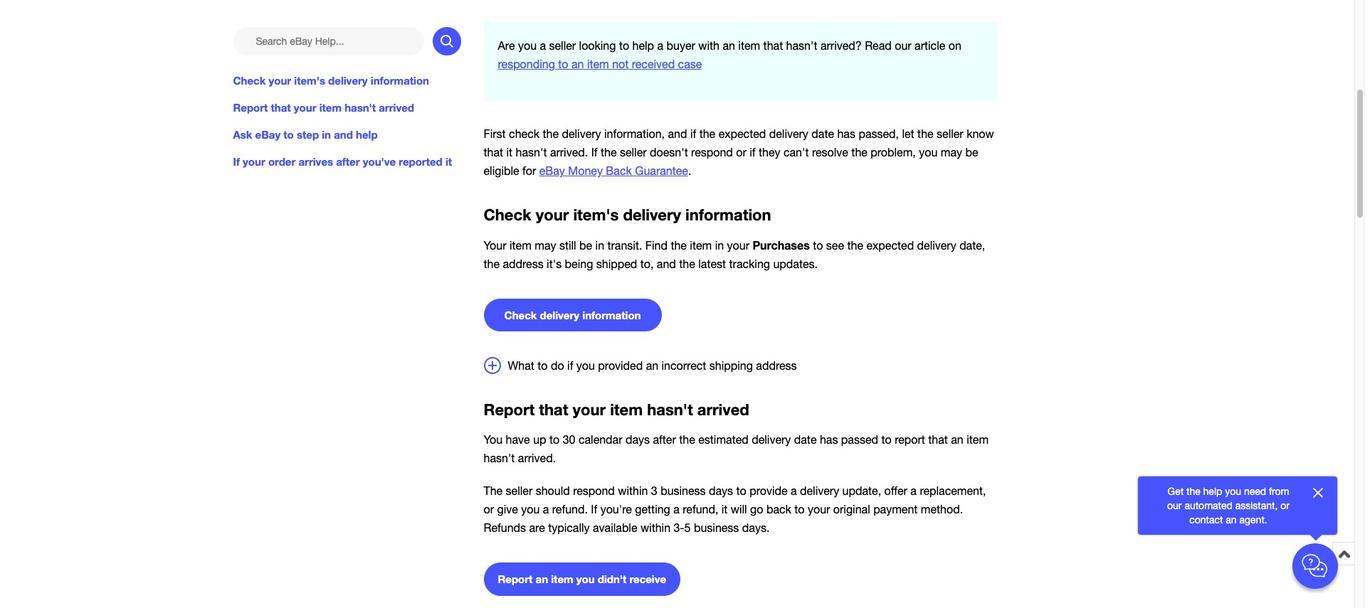 Task type: vqa. For each thing, say whether or not it's contained in the screenshot.
the in the YOUR ITEM MAY STILL BE IN TRANSIT. FIND THE ITEM IN YOUR PURCHASES
yes



Task type: describe. For each thing, give the bounding box(es) containing it.
it's
[[547, 257, 562, 270]]

available
[[593, 522, 638, 535]]

0 horizontal spatial arrived
[[379, 101, 414, 114]]

method.
[[921, 504, 963, 516]]

tracking
[[729, 257, 770, 270]]

transit.
[[608, 239, 642, 252]]

and for if
[[668, 127, 687, 140]]

delivery up do
[[540, 309, 580, 322]]

responding to an item not received case link
[[498, 58, 702, 70]]

step
[[297, 128, 319, 141]]

1 horizontal spatial arrived
[[697, 401, 749, 419]]

problem,
[[871, 146, 916, 159]]

check your item's delivery information link
[[233, 73, 461, 88]]

give
[[497, 504, 518, 516]]

has inside first check the delivery information, and if the expected delivery date has passed, let the seller know that it hasn't arrived. if the seller doesn't respond or if they can't resolve the problem, you may be eligible for
[[838, 127, 856, 140]]

being
[[565, 257, 593, 270]]

your inside your item may still be in transit. find the item in your purchases
[[727, 239, 750, 252]]

and inside to see the expected delivery date, the address it's being shipped to, and the latest tracking updates.
[[657, 257, 676, 270]]

get the help you need from our automated assistant, or contact an agent.
[[1168, 486, 1290, 526]]

to left 30
[[550, 434, 560, 446]]

30
[[563, 434, 576, 446]]

date inside "you have up to 30 calendar days after the estimated delivery date has passed to report that an item hasn't arrived."
[[794, 434, 817, 446]]

assistant,
[[1236, 500, 1278, 512]]

the inside the 'get the help you need from our automated assistant, or contact an agent.'
[[1187, 486, 1201, 498]]

from
[[1269, 486, 1290, 498]]

if your order arrives after you've reported it link
[[233, 154, 461, 170]]

item right with
[[738, 39, 760, 52]]

or inside first check the delivery information, and if the expected delivery date has passed, let the seller know that it hasn't arrived. if the seller doesn't respond or if they can't resolve the problem, you may be eligible for
[[736, 146, 747, 159]]

eligible
[[484, 165, 519, 177]]

1 vertical spatial check your item's delivery information
[[484, 206, 771, 224]]

1 vertical spatial report that your item hasn't arrived
[[484, 401, 749, 419]]

1 vertical spatial item's
[[573, 206, 619, 224]]

case
[[678, 58, 702, 70]]

the
[[484, 485, 503, 498]]

you inside first check the delivery information, and if the expected delivery date has passed, let the seller know that it hasn't arrived. if the seller doesn't respond or if they can't resolve the problem, you may be eligible for
[[919, 146, 938, 159]]

item down looking
[[587, 58, 609, 70]]

2 horizontal spatial in
[[715, 239, 724, 252]]

check delivery information link
[[484, 299, 662, 332]]

0 vertical spatial business
[[661, 485, 706, 498]]

shipped
[[596, 257, 637, 270]]

1 vertical spatial check
[[484, 206, 532, 224]]

do
[[551, 359, 564, 372]]

your inside check your item's delivery information link
[[269, 74, 291, 87]]

check your item's delivery information inside check your item's delivery information link
[[233, 74, 429, 87]]

hasn't down check your item's delivery information link
[[345, 101, 376, 114]]

if for the
[[591, 504, 597, 516]]

what to do if you provided an incorrect shipping address button
[[484, 357, 998, 375]]

refund.
[[552, 504, 588, 516]]

typically
[[548, 522, 590, 535]]

get
[[1168, 486, 1184, 498]]

for
[[523, 165, 536, 177]]

1 vertical spatial report
[[484, 401, 535, 419]]

0 vertical spatial information
[[371, 74, 429, 87]]

hasn't inside first check the delivery information, and if the expected delivery date has passed, let the seller know that it hasn't arrived. if the seller doesn't respond or if they can't resolve the problem, you may be eligible for
[[516, 146, 547, 159]]

ask ebay to step in and help link
[[233, 127, 461, 142]]

item up calendar
[[610, 401, 643, 419]]

what to do if you provided an incorrect shipping address
[[508, 359, 797, 372]]

address inside to see the expected delivery date, the address it's being shipped to, and the latest tracking updates.
[[503, 257, 544, 270]]

with
[[699, 39, 720, 52]]

item right the your
[[510, 239, 532, 252]]

an inside "you have up to 30 calendar days after the estimated delivery date has passed to report that an item hasn't arrived."
[[951, 434, 964, 446]]

are
[[498, 39, 515, 52]]

doesn't
[[650, 146, 688, 159]]

0 horizontal spatial after
[[336, 155, 360, 168]]

5
[[685, 522, 691, 535]]

help inside the 'get the help you need from our automated assistant, or contact an agent.'
[[1203, 486, 1223, 498]]

2 vertical spatial information
[[583, 309, 641, 322]]

report for report that your item hasn't arrived link
[[233, 101, 268, 114]]

be inside first check the delivery information, and if the expected delivery date has passed, let the seller know that it hasn't arrived. if the seller doesn't respond or if they can't resolve the problem, you may be eligible for
[[966, 146, 978, 159]]

the seller should respond within 3 business days to provide a delivery update, offer a replacement, or give you a refund. if you're getting a refund, it will go back to your original payment method. refunds are typically available within 3-5 business days.
[[484, 485, 986, 535]]

first check the delivery information, and if the expected delivery date has passed, let the seller know that it hasn't arrived. if the seller doesn't respond or if they can't resolve the problem, you may be eligible for
[[484, 127, 994, 177]]

or inside the seller should respond within 3 business days to provide a delivery update, offer a replacement, or give you a refund. if you're getting a refund, it will go back to your original payment method. refunds are typically available within 3-5 business days.
[[484, 504, 494, 516]]

first
[[484, 127, 506, 140]]

to see the expected delivery date, the address it's being shipped to, and the latest tracking updates.
[[484, 239, 985, 270]]

a up received
[[657, 39, 664, 52]]

be inside your item may still be in transit. find the item in your purchases
[[580, 239, 592, 252]]

that up up
[[539, 401, 568, 419]]

after inside "you have up to 30 calendar days after the estimated delivery date has passed to report that an item hasn't arrived."
[[653, 434, 676, 446]]

should
[[536, 485, 570, 498]]

getting
[[635, 504, 670, 516]]

hasn't inside are you a seller looking to help a buyer with an item that hasn't arrived? read our article on responding to an item not received case
[[786, 39, 818, 52]]

passed
[[841, 434, 878, 446]]

3
[[651, 485, 658, 498]]

responding
[[498, 58, 555, 70]]

.
[[688, 165, 692, 177]]

updates.
[[773, 257, 818, 270]]

delivery up report that your item hasn't arrived link
[[328, 74, 368, 87]]

respond inside the seller should respond within 3 business days to provide a delivery update, offer a replacement, or give you a refund. if you're getting a refund, it will go back to your original payment method. refunds are typically available within 3-5 business days.
[[573, 485, 615, 498]]

you left didn't
[[576, 573, 595, 586]]

report
[[895, 434, 925, 446]]

respond inside first check the delivery information, and if the expected delivery date has passed, let the seller know that it hasn't arrived. if the seller doesn't respond or if they can't resolve the problem, you may be eligible for
[[691, 146, 733, 159]]

delivery inside "you have up to 30 calendar days after the estimated delivery date has passed to report that an item hasn't arrived."
[[752, 434, 791, 446]]

seller inside are you a seller looking to help a buyer with an item that hasn't arrived? read our article on responding to an item not received case
[[549, 39, 576, 52]]

an down looking
[[572, 58, 584, 70]]

item left didn't
[[551, 573, 573, 586]]

to right back
[[795, 504, 805, 516]]

help for and
[[356, 128, 378, 141]]

our inside are you a seller looking to help a buyer with an item that hasn't arrived? read our article on responding to an item not received case
[[895, 39, 912, 52]]

an inside the 'get the help you need from our automated assistant, or contact an agent.'
[[1226, 515, 1237, 526]]

original
[[833, 504, 870, 516]]

report that your item hasn't arrived link
[[233, 100, 461, 115]]

if your order arrives after you've reported it
[[233, 155, 452, 168]]

order
[[268, 155, 296, 168]]

date,
[[960, 239, 985, 252]]

refund,
[[683, 504, 719, 516]]

get the help you need from our automated assistant, or contact an agent. tooltip
[[1161, 485, 1296, 528]]

have
[[506, 434, 530, 446]]

in inside 'link'
[[322, 128, 331, 141]]

you inside dropdown button
[[576, 359, 595, 372]]

not
[[612, 58, 629, 70]]

to right responding
[[558, 58, 568, 70]]

days.
[[742, 522, 770, 535]]

estimated
[[698, 434, 749, 446]]

report an item you didn't receive link
[[484, 563, 681, 596]]

an right with
[[723, 39, 735, 52]]

ebay money back guarantee .
[[539, 165, 692, 177]]

ebay money back guarantee link
[[539, 165, 688, 177]]

reported
[[399, 155, 443, 168]]

need
[[1244, 486, 1266, 498]]

offer
[[885, 485, 908, 498]]

check for check your item's delivery information link
[[233, 74, 266, 87]]

still
[[559, 239, 576, 252]]

guarantee
[[635, 165, 688, 177]]

help for to
[[633, 39, 654, 52]]

will
[[731, 504, 747, 516]]

agent.
[[1240, 515, 1268, 526]]

a right offer
[[911, 485, 917, 498]]

ebay inside 'link'
[[255, 128, 281, 141]]

our inside the 'get the help you need from our automated assistant, or contact an agent.'
[[1168, 500, 1182, 512]]

if down ask
[[233, 155, 240, 168]]

to up not
[[619, 39, 629, 52]]

a up back
[[791, 485, 797, 498]]

that inside are you a seller looking to help a buyer with an item that hasn't arrived? read our article on responding to an item not received case
[[764, 39, 783, 52]]

a up 3-
[[674, 504, 680, 516]]

contact
[[1190, 515, 1223, 526]]

hasn't down incorrect
[[647, 401, 693, 419]]

that inside "you have up to 30 calendar days after the estimated delivery date has passed to report that an item hasn't arrived."
[[928, 434, 948, 446]]

replacement,
[[920, 485, 986, 498]]

that inside first check the delivery information, and if the expected delivery date has passed, let the seller know that it hasn't arrived. if the seller doesn't respond or if they can't resolve the problem, you may be eligible for
[[484, 146, 503, 159]]

you're
[[601, 504, 632, 516]]



Task type: locate. For each thing, give the bounding box(es) containing it.
1 horizontal spatial ebay
[[539, 165, 565, 177]]

didn't
[[598, 573, 627, 586]]

has inside "you have up to 30 calendar days after the estimated delivery date has passed to report that an item hasn't arrived."
[[820, 434, 838, 446]]

they
[[759, 146, 781, 159]]

2 vertical spatial check
[[504, 309, 537, 322]]

0 vertical spatial has
[[838, 127, 856, 140]]

it left will
[[722, 504, 728, 516]]

0 horizontal spatial report that your item hasn't arrived
[[233, 101, 414, 114]]

information,
[[604, 127, 665, 140]]

if left they
[[750, 146, 756, 159]]

report that your item hasn't arrived up calendar
[[484, 401, 749, 419]]

hasn't
[[786, 39, 818, 52], [345, 101, 376, 114], [516, 146, 547, 159], [647, 401, 693, 419], [484, 452, 515, 465]]

0 vertical spatial date
[[812, 127, 834, 140]]

item's down search ebay help... text box
[[294, 74, 325, 87]]

0 vertical spatial arrived
[[379, 101, 414, 114]]

0 horizontal spatial our
[[895, 39, 912, 52]]

a
[[540, 39, 546, 52], [657, 39, 664, 52], [791, 485, 797, 498], [911, 485, 917, 498], [543, 504, 549, 516], [674, 504, 680, 516]]

an down are
[[536, 573, 548, 586]]

article
[[915, 39, 946, 52]]

0 horizontal spatial item's
[[294, 74, 325, 87]]

and
[[668, 127, 687, 140], [334, 128, 353, 141], [657, 257, 676, 270]]

seller left looking
[[549, 39, 576, 52]]

1 horizontal spatial check your item's delivery information
[[484, 206, 771, 224]]

help inside 'link'
[[356, 128, 378, 141]]

help up automated
[[1203, 486, 1223, 498]]

and up doesn't
[[668, 127, 687, 140]]

report an item you didn't receive
[[498, 573, 666, 586]]

1 vertical spatial days
[[709, 485, 733, 498]]

see
[[826, 239, 844, 252]]

0 horizontal spatial days
[[626, 434, 650, 446]]

item
[[738, 39, 760, 52], [587, 58, 609, 70], [319, 101, 342, 114], [510, 239, 532, 252], [690, 239, 712, 252], [610, 401, 643, 419], [967, 434, 989, 446], [551, 573, 573, 586]]

1 vertical spatial date
[[794, 434, 817, 446]]

help
[[633, 39, 654, 52], [356, 128, 378, 141], [1203, 486, 1223, 498]]

the inside "you have up to 30 calendar days after the estimated delivery date has passed to report that an item hasn't arrived."
[[679, 434, 695, 446]]

0 vertical spatial be
[[966, 146, 978, 159]]

you right problem,
[[919, 146, 938, 159]]

0 vertical spatial help
[[633, 39, 654, 52]]

read
[[865, 39, 892, 52]]

shipping
[[710, 359, 753, 372]]

report
[[233, 101, 268, 114], [484, 401, 535, 419], [498, 573, 533, 586]]

1 vertical spatial arrived.
[[518, 452, 556, 465]]

0 vertical spatial check
[[233, 74, 266, 87]]

item down check your item's delivery information link
[[319, 101, 342, 114]]

you left need
[[1225, 486, 1242, 498]]

0 horizontal spatial if
[[567, 359, 573, 372]]

hasn't inside "you have up to 30 calendar days after the estimated delivery date has passed to report that an item hasn't arrived."
[[484, 452, 515, 465]]

to left do
[[538, 359, 548, 372]]

1 horizontal spatial report that your item hasn't arrived
[[484, 401, 749, 419]]

0 vertical spatial item's
[[294, 74, 325, 87]]

purchases
[[753, 238, 810, 252]]

delivery inside to see the expected delivery date, the address it's being shipped to, and the latest tracking updates.
[[917, 239, 957, 252]]

business down refund,
[[694, 522, 739, 535]]

go
[[750, 504, 763, 516]]

0 vertical spatial within
[[618, 485, 648, 498]]

2 horizontal spatial it
[[722, 504, 728, 516]]

expected inside to see the expected delivery date, the address it's being shipped to, and the latest tracking updates.
[[867, 239, 914, 252]]

hasn't up 'for'
[[516, 146, 547, 159]]

expected up they
[[719, 127, 766, 140]]

money
[[568, 165, 603, 177]]

0 vertical spatial check your item's delivery information
[[233, 74, 429, 87]]

1 horizontal spatial expected
[[867, 239, 914, 252]]

in left transit.
[[596, 239, 604, 252]]

0 horizontal spatial or
[[484, 504, 494, 516]]

2 horizontal spatial help
[[1203, 486, 1223, 498]]

item inside "you have up to 30 calendar days after the estimated delivery date has passed to report that an item hasn't arrived."
[[967, 434, 989, 446]]

report for report an item you didn't receive link
[[498, 573, 533, 586]]

back
[[767, 504, 792, 516]]

2 vertical spatial report
[[498, 573, 533, 586]]

may inside your item may still be in transit. find the item in your purchases
[[535, 239, 556, 252]]

item up replacement,
[[967, 434, 989, 446]]

delivery up original on the bottom of the page
[[800, 485, 839, 498]]

what
[[508, 359, 535, 372]]

on
[[949, 39, 962, 52]]

0 vertical spatial address
[[503, 257, 544, 270]]

has
[[838, 127, 856, 140], [820, 434, 838, 446]]

0 horizontal spatial be
[[580, 239, 592, 252]]

arrives
[[299, 155, 333, 168]]

report down 'refunds'
[[498, 573, 533, 586]]

ebay right 'for'
[[539, 165, 565, 177]]

the
[[543, 127, 559, 140], [700, 127, 716, 140], [918, 127, 934, 140], [601, 146, 617, 159], [852, 146, 868, 159], [671, 239, 687, 252], [847, 239, 864, 252], [484, 257, 500, 270], [679, 257, 695, 270], [679, 434, 695, 446], [1187, 486, 1201, 498]]

to inside to see the expected delivery date, the address it's being shipped to, and the latest tracking updates.
[[813, 239, 823, 252]]

0 horizontal spatial it
[[446, 155, 452, 168]]

1 horizontal spatial help
[[633, 39, 654, 52]]

2 vertical spatial help
[[1203, 486, 1223, 498]]

to left report
[[882, 434, 892, 446]]

arrived. for the
[[550, 146, 588, 159]]

you up are
[[521, 504, 540, 516]]

1 vertical spatial after
[[653, 434, 676, 446]]

or left they
[[736, 146, 747, 159]]

1 vertical spatial be
[[580, 239, 592, 252]]

delivery left date,
[[917, 239, 957, 252]]

within down getting
[[641, 522, 671, 535]]

if
[[690, 127, 696, 140], [750, 146, 756, 159], [567, 359, 573, 372]]

or inside the 'get the help you need from our automated assistant, or contact an agent.'
[[1281, 500, 1290, 512]]

let
[[902, 127, 915, 140]]

2 vertical spatial if
[[567, 359, 573, 372]]

1 vertical spatial our
[[1168, 500, 1182, 512]]

expected
[[719, 127, 766, 140], [867, 239, 914, 252]]

expected right see
[[867, 239, 914, 252]]

and up if your order arrives after you've reported it
[[334, 128, 353, 141]]

delivery
[[328, 74, 368, 87], [562, 127, 601, 140], [769, 127, 809, 140], [623, 206, 681, 224], [917, 239, 957, 252], [540, 309, 580, 322], [752, 434, 791, 446], [800, 485, 839, 498]]

you inside the 'get the help you need from our automated assistant, or contact an agent.'
[[1225, 486, 1242, 498]]

0 vertical spatial report
[[233, 101, 268, 114]]

latest
[[699, 257, 726, 270]]

1 vertical spatial help
[[356, 128, 378, 141]]

an inside dropdown button
[[646, 359, 659, 372]]

delivery up money
[[562, 127, 601, 140]]

expected inside first check the delivery information, and if the expected delivery date has passed, let the seller know that it hasn't arrived. if the seller doesn't respond or if they can't resolve the problem, you may be eligible for
[[719, 127, 766, 140]]

1 horizontal spatial it
[[507, 146, 513, 159]]

it up 'eligible'
[[507, 146, 513, 159]]

your inside the seller should respond within 3 business days to provide a delivery update, offer a replacement, or give you a refund. if you're getting a refund, it will go back to your original payment method. refunds are typically available within 3-5 business days.
[[808, 504, 830, 516]]

incorrect
[[662, 359, 706, 372]]

if inside the seller should respond within 3 business days to provide a delivery update, offer a replacement, or give you a refund. if you're getting a refund, it will go back to your original payment method. refunds are typically available within 3-5 business days.
[[591, 504, 597, 516]]

it inside the seller should respond within 3 business days to provide a delivery update, offer a replacement, or give you a refund. if you're getting a refund, it will go back to your original payment method. refunds are typically available within 3-5 business days.
[[722, 504, 728, 516]]

1 horizontal spatial or
[[736, 146, 747, 159]]

help inside are you a seller looking to help a buyer with an item that hasn't arrived? read our article on responding to an item not received case
[[633, 39, 654, 52]]

you have up to 30 calendar days after the estimated delivery date has passed to report that an item hasn't arrived.
[[484, 434, 989, 465]]

to left step
[[284, 128, 294, 141]]

it
[[507, 146, 513, 159], [446, 155, 452, 168], [722, 504, 728, 516]]

update,
[[843, 485, 881, 498]]

0 horizontal spatial help
[[356, 128, 378, 141]]

seller
[[549, 39, 576, 52], [937, 127, 964, 140], [620, 146, 647, 159], [506, 485, 533, 498]]

provide
[[750, 485, 788, 498]]

may
[[941, 146, 962, 159], [535, 239, 556, 252]]

if up .
[[690, 127, 696, 140]]

in up latest
[[715, 239, 724, 252]]

and for help
[[334, 128, 353, 141]]

1 horizontal spatial item's
[[573, 206, 619, 224]]

can't
[[784, 146, 809, 159]]

your item may still be in transit. find the item in your purchases
[[484, 238, 810, 252]]

arrived. for up
[[518, 452, 556, 465]]

0 vertical spatial expected
[[719, 127, 766, 140]]

check your item's delivery information up report that your item hasn't arrived link
[[233, 74, 429, 87]]

be down know
[[966, 146, 978, 159]]

0 vertical spatial may
[[941, 146, 962, 159]]

you've
[[363, 155, 396, 168]]

0 horizontal spatial may
[[535, 239, 556, 252]]

0 vertical spatial if
[[690, 127, 696, 140]]

arrived. up money
[[550, 146, 588, 159]]

0 horizontal spatial address
[[503, 257, 544, 270]]

1 horizontal spatial be
[[966, 146, 978, 159]]

payment
[[874, 504, 918, 516]]

respond up you're
[[573, 485, 615, 498]]

receive
[[630, 573, 666, 586]]

if right do
[[567, 359, 573, 372]]

check up what
[[504, 309, 537, 322]]

report up ask
[[233, 101, 268, 114]]

0 horizontal spatial ebay
[[255, 128, 281, 141]]

1 vertical spatial expected
[[867, 239, 914, 252]]

check your item's delivery information
[[233, 74, 429, 87], [484, 206, 771, 224]]

ask
[[233, 128, 252, 141]]

1 horizontal spatial after
[[653, 434, 676, 446]]

passed,
[[859, 127, 899, 140]]

arrived. inside first check the delivery information, and if the expected delivery date has passed, let the seller know that it hasn't arrived. if the seller doesn't respond or if they can't resolve the problem, you may be eligible for
[[550, 146, 588, 159]]

0 horizontal spatial expected
[[719, 127, 766, 140]]

1 vertical spatial respond
[[573, 485, 615, 498]]

be right still
[[580, 239, 592, 252]]

business up refund,
[[661, 485, 706, 498]]

days right calendar
[[626, 434, 650, 446]]

calendar
[[579, 434, 623, 446]]

Search eBay Help... text field
[[233, 27, 424, 56]]

address inside dropdown button
[[756, 359, 797, 372]]

you
[[484, 434, 503, 446]]

refunds
[[484, 522, 526, 535]]

your
[[269, 74, 291, 87], [294, 101, 316, 114], [243, 155, 265, 168], [536, 206, 569, 224], [727, 239, 750, 252], [573, 401, 606, 419], [808, 504, 830, 516]]

has up resolve at the right top of the page
[[838, 127, 856, 140]]

looking
[[579, 39, 616, 52]]

if for first
[[591, 146, 598, 159]]

your inside the if your order arrives after you've reported it link
[[243, 155, 265, 168]]

that down first
[[484, 146, 503, 159]]

0 vertical spatial our
[[895, 39, 912, 52]]

1 horizontal spatial in
[[596, 239, 604, 252]]

you inside the seller should respond within 3 business days to provide a delivery update, offer a replacement, or give you a refund. if you're getting a refund, it will go back to your original payment method. refunds are typically available within 3-5 business days.
[[521, 504, 540, 516]]

help up you've
[[356, 128, 378, 141]]

days up will
[[709, 485, 733, 498]]

to left see
[[813, 239, 823, 252]]

1 horizontal spatial may
[[941, 146, 962, 159]]

within
[[618, 485, 648, 498], [641, 522, 671, 535]]

hasn't down you
[[484, 452, 515, 465]]

delivery up your item may still be in transit. find the item in your purchases
[[623, 206, 681, 224]]

1 vertical spatial arrived
[[697, 401, 749, 419]]

delivery inside the seller should respond within 3 business days to provide a delivery update, offer a replacement, or give you a refund. if you're getting a refund, it will go back to your original payment method. refunds are typically available within 3-5 business days.
[[800, 485, 839, 498]]

days inside "you have up to 30 calendar days after the estimated delivery date has passed to report that an item hasn't arrived."
[[626, 434, 650, 446]]

it inside first check the delivery information, and if the expected delivery date has passed, let the seller know that it hasn't arrived. if the seller doesn't respond or if they can't resolve the problem, you may be eligible for
[[507, 146, 513, 159]]

report that your item hasn't arrived up step
[[233, 101, 414, 114]]

0 horizontal spatial in
[[322, 128, 331, 141]]

2 horizontal spatial information
[[686, 206, 771, 224]]

if up money
[[591, 146, 598, 159]]

back
[[606, 165, 632, 177]]

0 horizontal spatial respond
[[573, 485, 615, 498]]

3-
[[674, 522, 685, 535]]

0 vertical spatial respond
[[691, 146, 733, 159]]

arrived.
[[550, 146, 588, 159], [518, 452, 556, 465]]

seller down information,
[[620, 146, 647, 159]]

after up "3"
[[653, 434, 676, 446]]

1 horizontal spatial information
[[583, 309, 641, 322]]

an left incorrect
[[646, 359, 659, 372]]

date up resolve at the right top of the page
[[812, 127, 834, 140]]

date left passed
[[794, 434, 817, 446]]

if left you're
[[591, 504, 597, 516]]

buyer
[[667, 39, 695, 52]]

information up report that your item hasn't arrived link
[[371, 74, 429, 87]]

to
[[619, 39, 629, 52], [558, 58, 568, 70], [284, 128, 294, 141], [813, 239, 823, 252], [538, 359, 548, 372], [550, 434, 560, 446], [882, 434, 892, 446], [736, 485, 747, 498], [795, 504, 805, 516]]

1 vertical spatial ebay
[[539, 165, 565, 177]]

0 vertical spatial arrived.
[[550, 146, 588, 159]]

1 vertical spatial business
[[694, 522, 739, 535]]

and right to,
[[657, 257, 676, 270]]

1 vertical spatial if
[[750, 146, 756, 159]]

seller left know
[[937, 127, 964, 140]]

0 horizontal spatial check your item's delivery information
[[233, 74, 429, 87]]

to up will
[[736, 485, 747, 498]]

or down from
[[1281, 500, 1290, 512]]

1 horizontal spatial our
[[1168, 500, 1182, 512]]

0 vertical spatial ebay
[[255, 128, 281, 141]]

received
[[632, 58, 675, 70]]

to inside 'link'
[[284, 128, 294, 141]]

after down 'ask ebay to step in and help' 'link'
[[336, 155, 360, 168]]

1 vertical spatial address
[[756, 359, 797, 372]]

be
[[966, 146, 978, 159], [580, 239, 592, 252]]

that up the ask ebay to step in and help
[[271, 101, 291, 114]]

check for check delivery information link
[[504, 309, 537, 322]]

hasn't left arrived?
[[786, 39, 818, 52]]

if inside dropdown button
[[567, 359, 573, 372]]

our
[[895, 39, 912, 52], [1168, 500, 1182, 512]]

2 horizontal spatial if
[[750, 146, 756, 159]]

a down should
[[543, 504, 549, 516]]

ask ebay to step in and help
[[233, 128, 378, 141]]

item's up still
[[573, 206, 619, 224]]

provided
[[598, 359, 643, 372]]

within left "3"
[[618, 485, 648, 498]]

a up responding
[[540, 39, 546, 52]]

may inside first check the delivery information, and if the expected delivery date has passed, let the seller know that it hasn't arrived. if the seller doesn't respond or if they can't resolve the problem, you may be eligible for
[[941, 146, 962, 159]]

you inside are you a seller looking to help a buyer with an item that hasn't arrived? read our article on responding to an item not received case
[[518, 39, 537, 52]]

delivery right estimated
[[752, 434, 791, 446]]

1 vertical spatial information
[[686, 206, 771, 224]]

seller inside the seller should respond within 3 business days to provide a delivery update, offer a replacement, or give you a refund. if you're getting a refund, it will go back to your original payment method. refunds are typically available within 3-5 business days.
[[506, 485, 533, 498]]

ebay right ask
[[255, 128, 281, 141]]

0 vertical spatial days
[[626, 434, 650, 446]]

1 horizontal spatial if
[[690, 127, 696, 140]]

and inside first check the delivery information, and if the expected delivery date has passed, let the seller know that it hasn't arrived. if the seller doesn't respond or if they can't resolve the problem, you may be eligible for
[[668, 127, 687, 140]]

are you a seller looking to help a buyer with an item that hasn't arrived? read our article on responding to an item not received case
[[498, 39, 962, 70]]

or
[[736, 146, 747, 159], [1281, 500, 1290, 512], [484, 504, 494, 516]]

1 vertical spatial may
[[535, 239, 556, 252]]

2 horizontal spatial or
[[1281, 500, 1290, 512]]

address right "shipping"
[[756, 359, 797, 372]]

check
[[233, 74, 266, 87], [484, 206, 532, 224], [504, 309, 537, 322]]

check up ask
[[233, 74, 266, 87]]

know
[[967, 127, 994, 140]]

to inside dropdown button
[[538, 359, 548, 372]]

the inside your item may still be in transit. find the item in your purchases
[[671, 239, 687, 252]]

1 vertical spatial within
[[641, 522, 671, 535]]

1 horizontal spatial days
[[709, 485, 733, 498]]

arrived?
[[821, 39, 862, 52]]

delivery up "can't"
[[769, 127, 809, 140]]

check
[[509, 127, 540, 140]]

arrived. down up
[[518, 452, 556, 465]]

business
[[661, 485, 706, 498], [694, 522, 739, 535]]

and inside 'link'
[[334, 128, 353, 141]]

or left give
[[484, 504, 494, 516]]

1 horizontal spatial respond
[[691, 146, 733, 159]]

0 horizontal spatial information
[[371, 74, 429, 87]]

if inside first check the delivery information, and if the expected delivery date has passed, let the seller know that it hasn't arrived. if the seller doesn't respond or if they can't resolve the problem, you may be eligible for
[[591, 146, 598, 159]]

arrived down check your item's delivery information link
[[379, 101, 414, 114]]

your inside report that your item hasn't arrived link
[[294, 101, 316, 114]]

0 vertical spatial after
[[336, 155, 360, 168]]

may right problem,
[[941, 146, 962, 159]]

days inside the seller should respond within 3 business days to provide a delivery update, offer a replacement, or give you a refund. if you're getting a refund, it will go back to your original payment method. refunds are typically available within 3-5 business days.
[[709, 485, 733, 498]]

1 horizontal spatial address
[[756, 359, 797, 372]]

report up have on the bottom left
[[484, 401, 535, 419]]

date inside first check the delivery information, and if the expected delivery date has passed, let the seller know that it hasn't arrived. if the seller doesn't respond or if they can't resolve the problem, you may be eligible for
[[812, 127, 834, 140]]

information up provided
[[583, 309, 641, 322]]

resolve
[[812, 146, 848, 159]]

arrived. inside "you have up to 30 calendar days after the estimated delivery date has passed to report that an item hasn't arrived."
[[518, 452, 556, 465]]

automated
[[1185, 500, 1233, 512]]

you
[[518, 39, 537, 52], [919, 146, 938, 159], [576, 359, 595, 372], [1225, 486, 1242, 498], [521, 504, 540, 516], [576, 573, 595, 586]]

may up it's
[[535, 239, 556, 252]]

in
[[322, 128, 331, 141], [596, 239, 604, 252], [715, 239, 724, 252]]

an left agent.
[[1226, 515, 1237, 526]]

1 vertical spatial has
[[820, 434, 838, 446]]

item up latest
[[690, 239, 712, 252]]

find
[[646, 239, 668, 252]]

0 vertical spatial report that your item hasn't arrived
[[233, 101, 414, 114]]

check your item's delivery information up transit.
[[484, 206, 771, 224]]

that right with
[[764, 39, 783, 52]]



